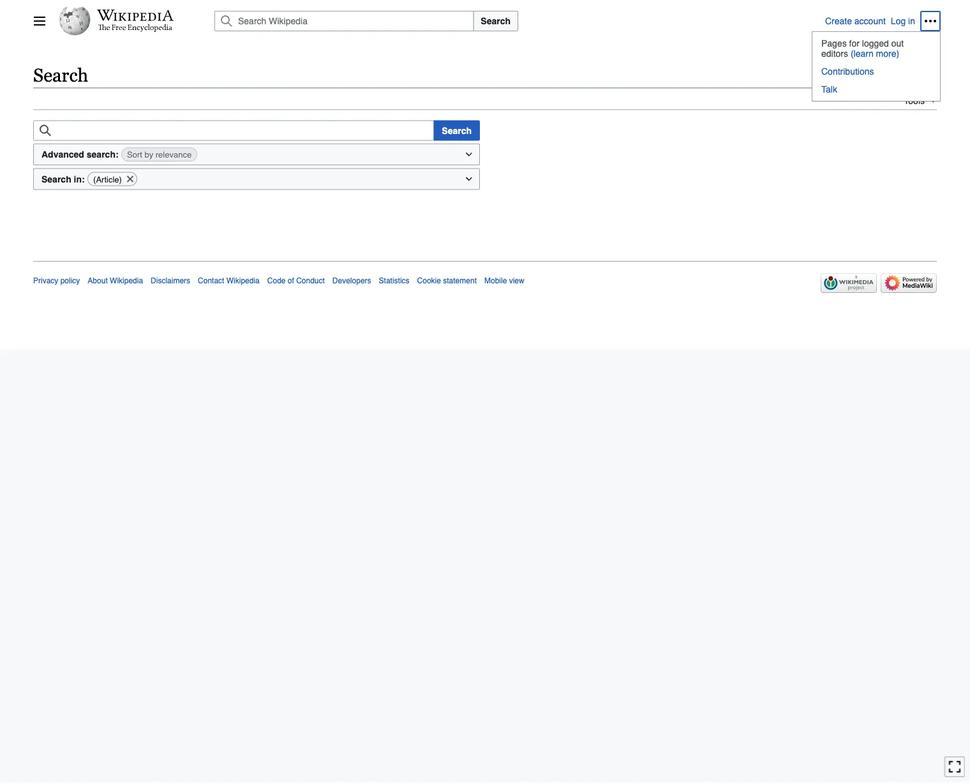 Task type: locate. For each thing, give the bounding box(es) containing it.
menu image
[[33, 15, 46, 27]]

wikimedia foundation image
[[821, 274, 878, 293]]

learn
[[854, 49, 874, 59]]

contributions
[[822, 66, 875, 77]]

search inside search field
[[481, 16, 511, 26]]

1 vertical spatial search button
[[434, 120, 480, 141]]

none search field inside search main content
[[33, 120, 435, 141]]

footer containing privacy policy
[[33, 261, 938, 297]]

conduct
[[296, 277, 325, 286]]

out
[[892, 38, 905, 49]]

code of conduct link
[[267, 277, 325, 286]]

privacy
[[33, 277, 58, 286]]

learn more
[[854, 49, 897, 59]]

1 horizontal spatial wikipedia
[[227, 277, 260, 286]]

Search Wikipedia search field
[[215, 11, 474, 31]]

in
[[909, 16, 916, 26]]

logged
[[863, 38, 890, 49]]

about wikipedia
[[88, 277, 143, 286]]

fullscreen image
[[949, 761, 962, 774]]

account
[[855, 16, 886, 26]]

talk
[[822, 84, 838, 95]]

statement
[[443, 277, 477, 286]]

powered by mediawiki image
[[881, 274, 938, 293]]

search
[[481, 16, 511, 26], [33, 65, 88, 86], [442, 126, 472, 136], [42, 174, 71, 184]]

learn more link
[[851, 49, 900, 59]]

help link
[[903, 69, 938, 82]]

0 horizontal spatial wikipedia
[[110, 277, 143, 286]]

mobile view
[[485, 277, 525, 286]]

remove image
[[126, 173, 135, 186]]

search:
[[87, 150, 119, 160]]

contact wikipedia link
[[198, 277, 260, 286]]

wikipedia image
[[97, 10, 174, 21]]

search button
[[473, 11, 519, 31], [434, 120, 480, 141]]

footer
[[33, 261, 938, 297]]

wikipedia right about
[[110, 277, 143, 286]]

more
[[877, 49, 897, 59]]

None search field
[[33, 120, 435, 141]]

2 wikipedia from the left
[[227, 277, 260, 286]]

statistics link
[[379, 277, 410, 286]]

log
[[892, 16, 906, 26]]

ellipsis image
[[925, 15, 938, 27]]

personal tools navigation
[[812, 11, 941, 102]]

wikipedia
[[110, 277, 143, 286], [227, 277, 260, 286]]

developers
[[333, 277, 371, 286]]

privacy policy link
[[33, 277, 80, 286]]

help
[[919, 70, 938, 80]]

by
[[145, 150, 153, 160]]

1 wikipedia from the left
[[110, 277, 143, 286]]

in:
[[74, 174, 85, 184]]

pages
[[822, 38, 847, 49]]

search in:
[[42, 174, 85, 184]]

wikipedia right the contact
[[227, 277, 260, 286]]

pages for logged out editors
[[822, 38, 905, 59]]

contributions link
[[813, 63, 941, 80]]

for
[[850, 38, 860, 49]]

wikipedia for about wikipedia
[[110, 277, 143, 286]]

talk link
[[813, 80, 941, 98]]

cookie statement
[[417, 277, 477, 286]]



Task type: describe. For each thing, give the bounding box(es) containing it.
cookie statement link
[[417, 277, 477, 286]]

create account link
[[826, 16, 886, 26]]

advanced search: element
[[33, 144, 480, 166]]

contact wikipedia
[[198, 277, 260, 286]]

of
[[288, 277, 294, 286]]

privacy policy
[[33, 277, 80, 286]]

create
[[826, 16, 853, 26]]

search main content
[[28, 58, 943, 229]]

Search search field
[[199, 11, 826, 31]]

create account log in
[[826, 16, 916, 26]]

advanced
[[42, 150, 84, 160]]

relevance
[[156, 150, 192, 160]]

mobile
[[485, 277, 507, 286]]

advanced search:
[[42, 150, 119, 160]]

sort
[[127, 150, 142, 160]]

code of conduct
[[267, 277, 325, 286]]

view
[[509, 277, 525, 286]]

disclaimers
[[151, 277, 190, 286]]

about
[[88, 277, 108, 286]]

the free encyclopedia image
[[98, 24, 173, 33]]

sort by relevance
[[127, 150, 192, 160]]

policy
[[60, 277, 80, 286]]

contact
[[198, 277, 224, 286]]

editors
[[822, 49, 849, 59]]

wikipedia for contact wikipedia
[[227, 277, 260, 286]]

code
[[267, 277, 286, 286]]

(article)
[[93, 175, 122, 184]]

about wikipedia link
[[88, 277, 143, 286]]

statistics
[[379, 277, 410, 286]]

cookie
[[417, 277, 441, 286]]

search in: element
[[33, 168, 480, 190]]

mobile view link
[[485, 277, 525, 286]]

search button inside search main content
[[434, 120, 480, 141]]

log in link
[[892, 16, 916, 26]]

0 vertical spatial search button
[[473, 11, 519, 31]]

developers link
[[333, 277, 371, 286]]

tools
[[905, 96, 925, 106]]

disclaimers link
[[151, 277, 190, 286]]



Task type: vqa. For each thing, say whether or not it's contained in the screenshot.
Privacy policy link
yes



